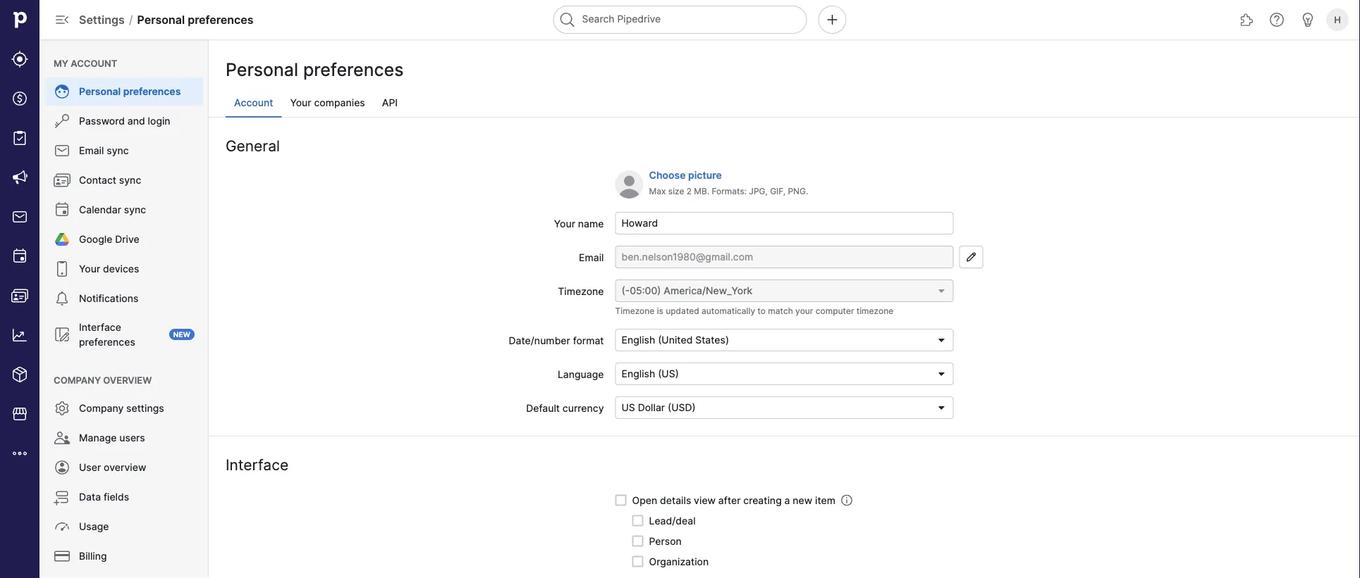 Task type: describe. For each thing, give the bounding box(es) containing it.
sync for contact sync
[[119, 175, 141, 186]]

sales inbox image
[[11, 209, 28, 226]]

timezone
[[856, 306, 894, 317]]

view
[[694, 495, 716, 507]]

notifications link
[[45, 285, 203, 313]]

google
[[79, 234, 112, 246]]

person
[[649, 536, 682, 548]]

color undefined image for company settings
[[54, 400, 71, 417]]

company settings
[[79, 403, 164, 415]]

data fields
[[79, 492, 129, 504]]

color undefined image for interface
[[54, 326, 71, 343]]

h
[[1334, 14, 1341, 25]]

US Dollar (USD) field
[[615, 397, 954, 420]]

your devices link
[[45, 255, 203, 283]]

home image
[[9, 9, 30, 30]]

fields
[[104, 492, 129, 504]]

quick add image
[[824, 11, 841, 28]]

overview for company overview
[[103, 375, 152, 386]]

picture
[[688, 170, 722, 182]]

contact sync link
[[45, 166, 203, 195]]

name
[[578, 218, 604, 230]]

color undefined image for password
[[54, 113, 71, 130]]

color undefined image for notifications
[[54, 290, 71, 307]]

english (united states) button
[[615, 329, 954, 352]]

account
[[234, 97, 273, 109]]

choose picture max size 2 mb. formats: jpg, gif, png.
[[649, 170, 808, 197]]

password and login link
[[45, 107, 203, 135]]

contacts image
[[11, 288, 28, 305]]

color undefined image inside billing link
[[54, 549, 71, 565]]

is
[[657, 306, 663, 317]]

your companies
[[290, 97, 365, 109]]

marketplace image
[[11, 406, 28, 423]]

general
[[226, 137, 280, 155]]

english for english (us)
[[622, 368, 655, 380]]

item
[[815, 495, 835, 507]]

a
[[784, 495, 790, 507]]

america/new_york
[[664, 285, 752, 297]]

jpg,
[[749, 186, 768, 197]]

personal preferences menu item
[[39, 78, 209, 106]]

color undefined image for personal preferences
[[54, 83, 71, 100]]

your for your devices
[[79, 263, 100, 275]]

devices
[[103, 263, 139, 275]]

billing
[[79, 551, 107, 563]]

email for email sync
[[79, 145, 104, 157]]

email sync link
[[45, 137, 203, 165]]

(-05:00) America/New_York field
[[615, 280, 954, 302]]

interface for interface
[[226, 456, 288, 474]]

manage users link
[[45, 424, 203, 453]]

calendar sync link
[[45, 196, 203, 224]]

states)
[[695, 335, 729, 347]]

deals image
[[11, 90, 28, 107]]

company overview
[[54, 375, 152, 386]]

currency
[[563, 403, 604, 415]]

your for your companies
[[290, 97, 311, 109]]

password and login
[[79, 115, 170, 127]]

english (us) button
[[615, 363, 954, 386]]

your devices
[[79, 263, 139, 275]]

account
[[71, 58, 117, 69]]

settings
[[79, 13, 125, 26]]

email sync
[[79, 145, 129, 157]]

products image
[[11, 367, 28, 384]]

English (United States) field
[[615, 329, 954, 352]]

size
[[668, 186, 684, 197]]

/
[[129, 13, 133, 26]]

user overview link
[[45, 454, 203, 482]]

(-
[[622, 285, 630, 297]]

password
[[79, 115, 125, 127]]

h button
[[1323, 6, 1352, 34]]

lead/deal
[[649, 515, 696, 527]]

calendar
[[79, 204, 121, 216]]

details
[[660, 495, 691, 507]]

menu toggle image
[[54, 11, 71, 28]]

english (united states)
[[622, 335, 729, 347]]

automatically
[[702, 306, 755, 317]]

data
[[79, 492, 101, 504]]

companies
[[314, 97, 365, 109]]

color undefined image for manage users
[[54, 430, 71, 447]]

color undefined image for contact sync
[[54, 172, 71, 189]]

interface for interface preferences
[[79, 322, 121, 333]]

projects image
[[11, 130, 28, 147]]

(united
[[658, 335, 693, 347]]

language
[[558, 369, 604, 381]]

google drive
[[79, 234, 139, 246]]

info image
[[841, 495, 852, 507]]

personal preferences inside 'link'
[[79, 86, 181, 98]]

to
[[758, 306, 766, 317]]

users
[[119, 433, 145, 445]]

notifications
[[79, 293, 138, 305]]

new
[[793, 495, 812, 507]]

manage
[[79, 433, 117, 445]]



Task type: locate. For each thing, give the bounding box(es) containing it.
0 vertical spatial personal
[[137, 13, 185, 26]]

color undefined image for your devices
[[54, 261, 71, 278]]

2 vertical spatial sync
[[124, 204, 146, 216]]

1 english from the top
[[622, 335, 655, 347]]

english
[[622, 335, 655, 347], [622, 368, 655, 380]]

login
[[148, 115, 170, 127]]

timezone left the (-
[[558, 286, 604, 298]]

default currency
[[526, 403, 604, 415]]

personal inside 'link'
[[79, 86, 121, 98]]

color undefined image for calendar
[[54, 202, 71, 219]]

png.
[[788, 186, 808, 197]]

open
[[632, 495, 657, 507]]

google drive link
[[45, 226, 203, 254]]

0 vertical spatial email
[[79, 145, 104, 157]]

2 color undefined image from the top
[[54, 172, 71, 189]]

your name
[[554, 218, 604, 230]]

your left name
[[554, 218, 575, 230]]

computer
[[816, 306, 854, 317]]

and
[[127, 115, 145, 127]]

1 horizontal spatial your
[[290, 97, 311, 109]]

settings
[[126, 403, 164, 415]]

2 vertical spatial personal
[[79, 86, 121, 98]]

timezone for timezone
[[558, 286, 604, 298]]

color primary image for person
[[632, 536, 643, 547]]

updated
[[666, 306, 699, 317]]

color undefined image inside google drive link
[[54, 231, 71, 248]]

your
[[795, 306, 813, 317]]

email for email
[[579, 252, 604, 264]]

color undefined image inside 'contact sync' link
[[54, 172, 71, 189]]

2 vertical spatial your
[[79, 263, 100, 275]]

your down the google
[[79, 263, 100, 275]]

8 color undefined image from the top
[[54, 460, 71, 477]]

color undefined image left password
[[54, 113, 71, 130]]

contact
[[79, 175, 116, 186]]

1 vertical spatial personal preferences
[[79, 86, 181, 98]]

1 horizontal spatial email
[[579, 252, 604, 264]]

choose
[[649, 170, 686, 182]]

preferences inside 'link'
[[123, 86, 181, 98]]

company down company overview on the bottom left
[[79, 403, 124, 415]]

organization
[[649, 556, 709, 568]]

color primary image inside english (us) popup button
[[936, 369, 947, 380]]

color undefined image left the manage
[[54, 430, 71, 447]]

(-05:00) america/new_york
[[622, 285, 752, 297]]

data fields link
[[45, 484, 203, 512]]

open details view after creating a new item
[[632, 495, 835, 507]]

personal up account
[[226, 59, 298, 80]]

7 color undefined image from the top
[[54, 430, 71, 447]]

activities image
[[11, 248, 28, 265]]

sync up the drive
[[124, 204, 146, 216]]

2 horizontal spatial personal
[[226, 59, 298, 80]]

mb.
[[694, 186, 709, 197]]

english (us)
[[622, 368, 679, 380]]

4 color undefined image from the top
[[54, 326, 71, 343]]

1 vertical spatial company
[[79, 403, 124, 415]]

english inside popup button
[[622, 368, 655, 380]]

usage
[[79, 521, 109, 533]]

your for your name
[[554, 218, 575, 230]]

my
[[54, 58, 68, 69]]

company settings link
[[45, 395, 203, 423]]

color undefined image for data fields
[[54, 489, 71, 506]]

color undefined image inside company settings "link"
[[54, 400, 71, 417]]

your
[[290, 97, 311, 109], [554, 218, 575, 230], [79, 263, 100, 275]]

preferences
[[188, 13, 253, 26], [303, 59, 404, 80], [123, 86, 181, 98], [79, 336, 135, 348]]

0 vertical spatial personal preferences
[[226, 59, 404, 80]]

dollar
[[638, 402, 665, 414]]

color undefined image inside your devices link
[[54, 261, 71, 278]]

usage link
[[45, 513, 203, 541]]

5 color undefined image from the top
[[54, 290, 71, 307]]

color undefined image right 'activities' "image"
[[54, 261, 71, 278]]

2 english from the top
[[622, 368, 655, 380]]

max
[[649, 186, 666, 197]]

personal preferences link
[[45, 78, 203, 106]]

1 horizontal spatial personal
[[137, 13, 185, 26]]

color undefined image inside data fields link
[[54, 489, 71, 506]]

us dollar (usd) button
[[615, 397, 954, 420]]

more image
[[11, 446, 28, 463]]

timezone for timezone is updated automatically to match your computer timezone
[[615, 306, 655, 317]]

1 horizontal spatial timezone
[[615, 306, 655, 317]]

menu containing personal preferences
[[39, 39, 209, 579]]

0 vertical spatial your
[[290, 97, 311, 109]]

color undefined image left data
[[54, 489, 71, 506]]

english inside "popup button"
[[622, 335, 655, 347]]

3 color undefined image from the top
[[54, 202, 71, 219]]

color undefined image for usage
[[54, 519, 71, 536]]

email down name
[[579, 252, 604, 264]]

1 vertical spatial your
[[554, 218, 575, 230]]

3 color undefined image from the top
[[54, 231, 71, 248]]

company for company settings
[[79, 403, 124, 415]]

color primary image inside the us dollar (usd) popup button
[[936, 403, 947, 414]]

Search Pipedrive field
[[553, 6, 807, 34]]

color undefined image left user
[[54, 460, 71, 477]]

personal down account
[[79, 86, 121, 98]]

user
[[79, 462, 101, 474]]

color undefined image for user overview
[[54, 460, 71, 477]]

format
[[573, 335, 604, 347]]

1 vertical spatial interface
[[226, 456, 288, 474]]

english left (us)
[[622, 368, 655, 380]]

sync up calendar sync link
[[119, 175, 141, 186]]

drive
[[115, 234, 139, 246]]

us
[[622, 402, 635, 414]]

sync for calendar sync
[[124, 204, 146, 216]]

default
[[526, 403, 560, 415]]

leads image
[[11, 51, 28, 68]]

1 color undefined image from the top
[[54, 113, 71, 130]]

overview
[[103, 375, 152, 386], [104, 462, 146, 474]]

api
[[382, 97, 398, 109]]

1 vertical spatial overview
[[104, 462, 146, 474]]

overview for user overview
[[104, 462, 146, 474]]

color undefined image for google drive
[[54, 231, 71, 248]]

color primary image
[[963, 252, 980, 263], [936, 335, 947, 346], [936, 403, 947, 414], [632, 516, 643, 527]]

color undefined image right insights image
[[54, 326, 71, 343]]

1 vertical spatial personal
[[226, 59, 298, 80]]

None text field
[[615, 212, 954, 235]]

0 horizontal spatial interface
[[79, 322, 121, 333]]

manage users
[[79, 433, 145, 445]]

email
[[79, 145, 104, 157], [579, 252, 604, 264]]

color undefined image left contact on the top left of the page
[[54, 172, 71, 189]]

personal preferences up your companies on the left
[[226, 59, 404, 80]]

color undefined image left calendar at the top of page
[[54, 202, 71, 219]]

interface
[[79, 322, 121, 333], [226, 456, 288, 474]]

0 vertical spatial english
[[622, 335, 655, 347]]

quick help image
[[1268, 11, 1285, 28]]

color undefined image inside notifications 'link'
[[54, 290, 71, 307]]

timezone
[[558, 286, 604, 298], [615, 306, 655, 317]]

1 horizontal spatial interface
[[226, 456, 288, 474]]

date/number
[[509, 335, 570, 347]]

color undefined image inside calendar sync link
[[54, 202, 71, 219]]

color primary image for open details view after creating a new item
[[615, 495, 626, 507]]

0 vertical spatial sync
[[107, 145, 129, 157]]

color undefined image inside 'user overview' link
[[54, 460, 71, 477]]

English (US) field
[[615, 363, 954, 386]]

0 vertical spatial timezone
[[558, 286, 604, 298]]

timezone is updated automatically to match your computer timezone
[[615, 306, 894, 317]]

color primary image for organization
[[632, 557, 643, 568]]

0 horizontal spatial your
[[79, 263, 100, 275]]

color undefined image for email
[[54, 142, 71, 159]]

menu
[[0, 0, 39, 579], [39, 39, 209, 579]]

formats:
[[712, 186, 747, 197]]

color undefined image left the usage
[[54, 519, 71, 536]]

company for company overview
[[54, 375, 101, 386]]

company up company settings
[[54, 375, 101, 386]]

1 vertical spatial timezone
[[615, 306, 655, 317]]

company
[[54, 375, 101, 386], [79, 403, 124, 415]]

color undefined image inside usage link
[[54, 519, 71, 536]]

1 horizontal spatial personal preferences
[[226, 59, 404, 80]]

0 vertical spatial overview
[[103, 375, 152, 386]]

color undefined image inside personal preferences 'link'
[[54, 83, 71, 100]]

sync
[[107, 145, 129, 157], [119, 175, 141, 186], [124, 204, 146, 216]]

0 horizontal spatial timezone
[[558, 286, 604, 298]]

color undefined image right the marketplace image
[[54, 400, 71, 417]]

0 vertical spatial company
[[54, 375, 101, 386]]

personal right /
[[137, 13, 185, 26]]

color undefined image left the google
[[54, 231, 71, 248]]

None email field
[[615, 246, 954, 269]]

1 vertical spatial sync
[[119, 175, 141, 186]]

(usd)
[[668, 402, 696, 414]]

color undefined image left email sync
[[54, 142, 71, 159]]

2 color undefined image from the top
[[54, 142, 71, 159]]

english for english (united states)
[[622, 335, 655, 347]]

english up english (us)
[[622, 335, 655, 347]]

color undefined image
[[54, 113, 71, 130], [54, 142, 71, 159], [54, 202, 71, 219], [54, 326, 71, 343], [54, 549, 71, 565]]

1 color undefined image from the top
[[54, 83, 71, 100]]

user overview
[[79, 462, 146, 474]]

timezone down the (-
[[615, 306, 655, 317]]

5 color undefined image from the top
[[54, 549, 71, 565]]

2
[[687, 186, 692, 197]]

color undefined image inside password and login "link"
[[54, 113, 71, 130]]

0 horizontal spatial personal
[[79, 86, 121, 98]]

sync for email sync
[[107, 145, 129, 157]]

billing link
[[45, 543, 203, 571]]

05:00)
[[630, 285, 661, 297]]

color undefined image right contacts icon
[[54, 290, 71, 307]]

interface inside the interface preferences
[[79, 322, 121, 333]]

personal
[[137, 13, 185, 26], [226, 59, 298, 80], [79, 86, 121, 98]]

creating
[[743, 495, 782, 507]]

color primary image inside english (united states) "popup button"
[[936, 335, 947, 346]]

calendar sync
[[79, 204, 146, 216]]

color undefined image inside the email sync link
[[54, 142, 71, 159]]

0 horizontal spatial email
[[79, 145, 104, 157]]

0 vertical spatial interface
[[79, 322, 121, 333]]

color undefined image
[[54, 83, 71, 100], [54, 172, 71, 189], [54, 231, 71, 248], [54, 261, 71, 278], [54, 290, 71, 307], [54, 400, 71, 417], [54, 430, 71, 447], [54, 460, 71, 477], [54, 489, 71, 506], [54, 519, 71, 536]]

company inside "link"
[[79, 403, 124, 415]]

match
[[768, 306, 793, 317]]

date/number format
[[509, 335, 604, 347]]

10 color undefined image from the top
[[54, 519, 71, 536]]

overview down manage users link
[[104, 462, 146, 474]]

contact sync
[[79, 175, 141, 186]]

2 horizontal spatial your
[[554, 218, 575, 230]]

color primary image inside (-05:00) america/new_york field
[[936, 286, 947, 297]]

overview up company settings "link"
[[103, 375, 152, 386]]

color primary image
[[936, 286, 947, 297], [936, 369, 947, 380], [615, 495, 626, 507], [632, 536, 643, 547], [632, 557, 643, 568]]

sync down password and login "link"
[[107, 145, 129, 157]]

color undefined image left billing
[[54, 549, 71, 565]]

6 color undefined image from the top
[[54, 400, 71, 417]]

new
[[173, 331, 190, 339]]

0 horizontal spatial personal preferences
[[79, 86, 181, 98]]

gif,
[[770, 186, 786, 197]]

personal preferences up the password and login
[[79, 86, 181, 98]]

campaigns image
[[11, 169, 28, 186]]

insights image
[[11, 327, 28, 344]]

email up contact on the top left of the page
[[79, 145, 104, 157]]

sales assistant image
[[1299, 11, 1316, 28]]

9 color undefined image from the top
[[54, 489, 71, 506]]

color undefined image down my
[[54, 83, 71, 100]]

4 color undefined image from the top
[[54, 261, 71, 278]]

1 vertical spatial email
[[579, 252, 604, 264]]

1 vertical spatial english
[[622, 368, 655, 380]]

my account
[[54, 58, 117, 69]]

your left companies
[[290, 97, 311, 109]]

interface preferences
[[79, 322, 135, 348]]

color undefined image inside manage users link
[[54, 430, 71, 447]]



Task type: vqa. For each thing, say whether or not it's contained in the screenshot.
EDIT REPORT Button
no



